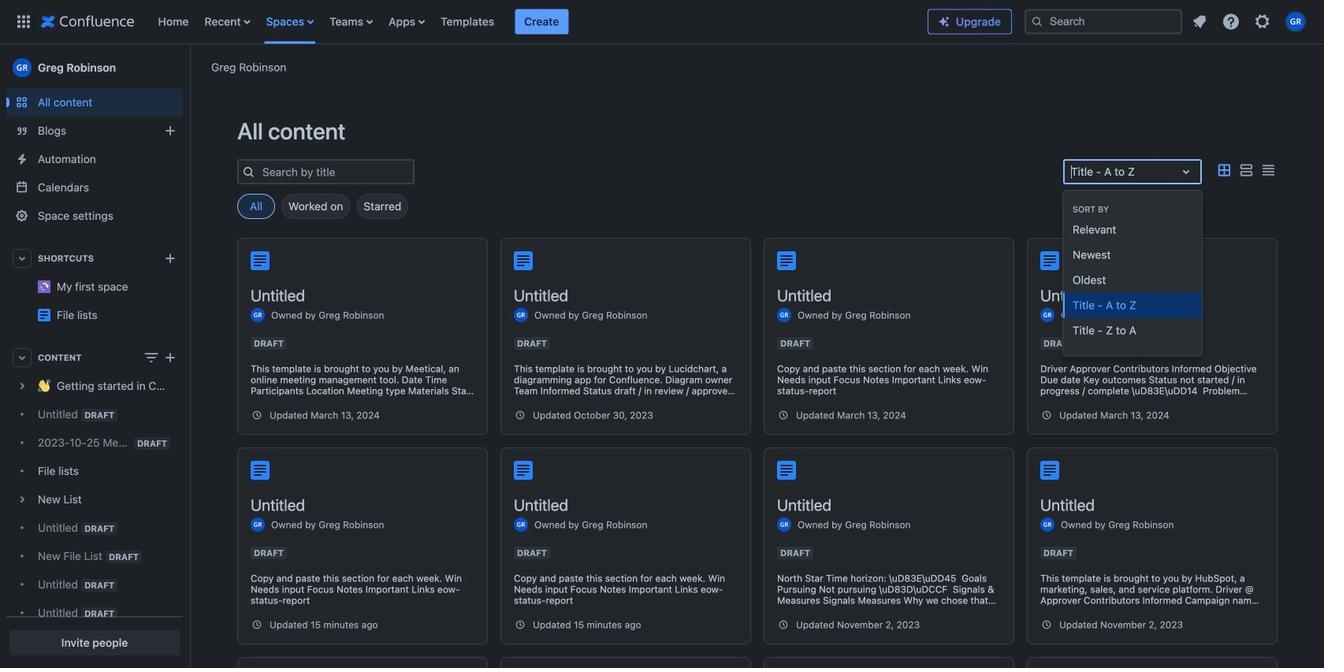 Task type: vqa. For each thing, say whether or not it's contained in the screenshot.
Chart within the 'alert'
no



Task type: describe. For each thing, give the bounding box(es) containing it.
create a blog image
[[161, 121, 180, 140]]

search image
[[1031, 15, 1044, 28]]

help icon image
[[1222, 12, 1241, 31]]

open image
[[1177, 162, 1196, 181]]

list for appswitcher icon
[[150, 0, 928, 44]]

1 horizontal spatial page image
[[514, 461, 533, 480]]

0 horizontal spatial page image
[[251, 252, 270, 270]]

Search by title field
[[258, 161, 413, 183]]

change view image
[[142, 348, 161, 367]]

global element
[[9, 0, 928, 44]]

notification icon image
[[1191, 12, 1209, 31]]

settings icon image
[[1254, 12, 1273, 31]]



Task type: locate. For each thing, give the bounding box(es) containing it.
list item
[[515, 9, 569, 34]]

2 horizontal spatial page image
[[777, 461, 796, 480]]

list image
[[1237, 161, 1256, 180]]

list item inside list
[[515, 9, 569, 34]]

add shortcut image
[[161, 249, 180, 268]]

compact list image
[[1259, 161, 1278, 180]]

page image
[[514, 252, 533, 270], [777, 252, 796, 270], [1041, 252, 1060, 270], [251, 461, 270, 480], [1041, 461, 1060, 480]]

banner
[[0, 0, 1325, 44]]

None text field
[[1071, 164, 1074, 180]]

appswitcher icon image
[[14, 12, 33, 31]]

premium image
[[938, 15, 951, 28]]

list
[[150, 0, 928, 44], [1186, 7, 1315, 36]]

confluence image
[[41, 12, 134, 31], [41, 12, 134, 31]]

profile picture image
[[251, 308, 265, 322], [514, 308, 528, 322], [777, 308, 792, 322], [1041, 308, 1055, 322], [251, 518, 265, 532], [514, 518, 528, 532], [777, 518, 792, 532], [1041, 518, 1055, 532]]

Search field
[[1025, 9, 1183, 34]]

tree
[[6, 372, 183, 669]]

tree inside space element
[[6, 372, 183, 669]]

space element
[[0, 44, 189, 669]]

collapse sidebar image
[[172, 52, 207, 84]]

1 horizontal spatial list
[[1186, 7, 1315, 36]]

None search field
[[1025, 9, 1183, 34]]

0 horizontal spatial list
[[150, 0, 928, 44]]

file lists image
[[38, 309, 50, 322]]

list for premium icon
[[1186, 7, 1315, 36]]

cards image
[[1215, 161, 1234, 180]]

create a page image
[[161, 348, 180, 367]]

page image
[[251, 252, 270, 270], [514, 461, 533, 480], [777, 461, 796, 480]]



